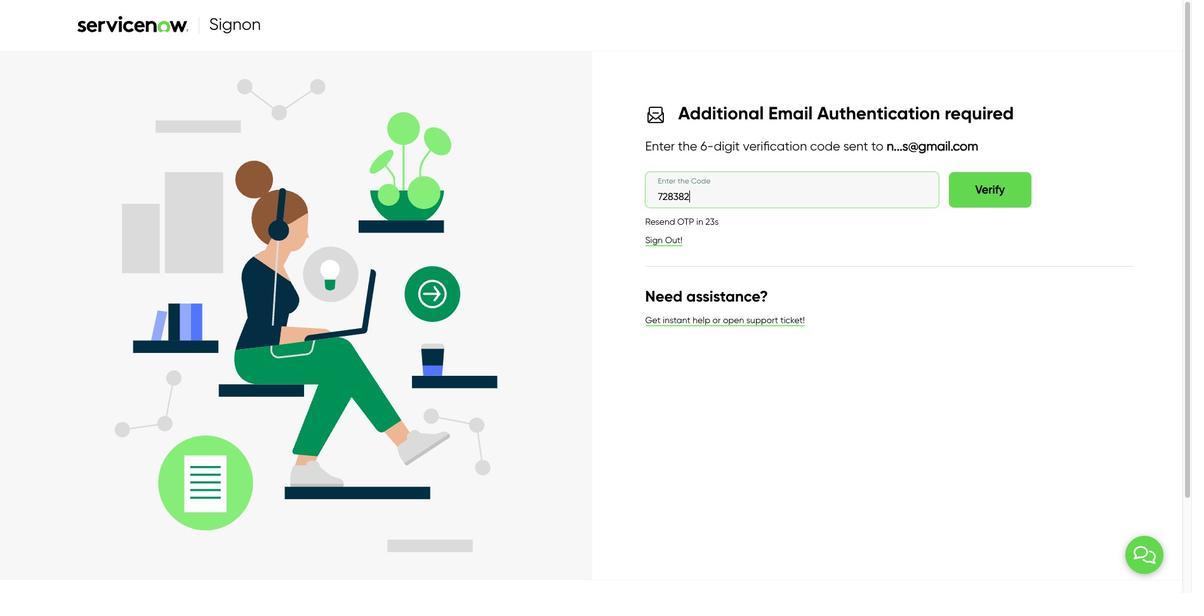 Task type: describe. For each thing, give the bounding box(es) containing it.
23s
[[706, 217, 719, 228]]

additional
[[679, 102, 764, 124]]

need assistance?
[[646, 287, 768, 306]]

additional email authentication required
[[679, 102, 1014, 124]]

n...s@gmail.com
[[887, 139, 979, 154]]

get instant help or open support ticket!
[[646, 315, 805, 326]]

otp
[[678, 217, 695, 228]]

email
[[769, 102, 813, 124]]

verify
[[976, 183, 1005, 197]]

open
[[723, 315, 745, 326]]

sign out! link
[[646, 235, 683, 247]]

help
[[693, 315, 711, 326]]

instant
[[663, 315, 691, 326]]

digit
[[714, 139, 740, 154]]

need
[[646, 287, 683, 306]]

sign out!
[[646, 235, 683, 246]]

6-
[[701, 139, 714, 154]]

get instant help or open support ticket! link
[[646, 315, 805, 327]]

out!
[[665, 235, 683, 246]]

servicenow image
[[77, 16, 188, 32]]

resend otp in 23s
[[646, 217, 719, 228]]

verify button
[[949, 172, 1032, 208]]



Task type: vqa. For each thing, say whether or not it's contained in the screenshot.
ADDITIONAL
yes



Task type: locate. For each thing, give the bounding box(es) containing it.
the
[[678, 139, 698, 154]]

to
[[872, 139, 884, 154]]

resend
[[646, 217, 675, 228]]

assistance?
[[687, 287, 768, 306]]

code
[[811, 139, 841, 154]]

servicenow brand image
[[71, 51, 541, 580]]

sign
[[646, 235, 663, 246]]

ticket!
[[781, 315, 805, 326]]

enter
[[646, 139, 675, 154]]

authentication
[[818, 102, 941, 124]]

enter the 6-digit verification code sent to n...s@gmail.com
[[646, 139, 979, 154]]

in
[[697, 217, 704, 228]]

None text field
[[646, 172, 939, 208]]

required
[[945, 102, 1014, 124]]

signon
[[209, 14, 261, 34]]

verification
[[743, 139, 807, 154]]

get
[[646, 315, 661, 326]]

support
[[747, 315, 779, 326]]

sent
[[844, 139, 869, 154]]

or
[[713, 315, 721, 326]]



